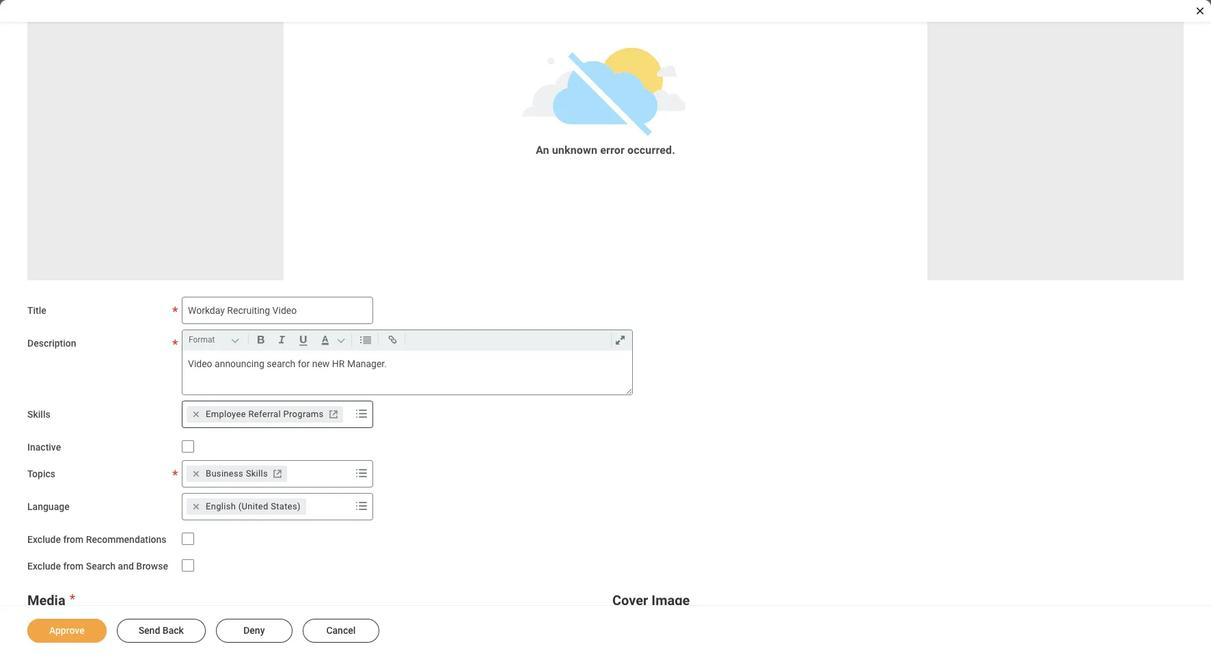Task type: describe. For each thing, give the bounding box(es) containing it.
programs
[[283, 409, 324, 419]]

approve button
[[27, 619, 106, 643]]

deny
[[244, 625, 265, 636]]

unknown
[[552, 144, 598, 157]]

cover image
[[613, 592, 690, 609]]

media
[[27, 592, 65, 609]]

video announcing search for new hr manager.
[[188, 358, 387, 369]]

business skills
[[206, 468, 268, 478]]

cancel button
[[303, 619, 379, 643]]

approve
[[49, 625, 85, 636]]

send
[[139, 625, 160, 636]]

english (united states)
[[206, 501, 301, 511]]

prompts image for topics
[[354, 465, 370, 481]]

announcing
[[215, 358, 265, 369]]

language
[[27, 501, 70, 512]]

prompts image for language
[[354, 498, 370, 514]]

Title text field
[[182, 297, 373, 324]]

x small image for language
[[189, 500, 203, 513]]

from for recommendations
[[63, 534, 84, 545]]

referral
[[249, 409, 281, 419]]

and
[[118, 560, 134, 571]]

employee
[[206, 409, 246, 419]]

topics
[[27, 468, 55, 479]]

Description text field
[[183, 351, 632, 395]]

action bar region
[[0, 605, 1212, 655]]

english (united states), press delete to clear value. option
[[187, 498, 306, 515]]

search
[[267, 358, 296, 369]]

business skills element
[[206, 468, 268, 480]]

dialog containing media
[[0, 0, 1212, 655]]

close review manage lesson image
[[1195, 5, 1206, 16]]

back
[[163, 625, 184, 636]]

an unknown error occurred.
[[536, 144, 676, 157]]

italic image
[[273, 332, 291, 348]]

an
[[536, 144, 550, 157]]

format button
[[186, 332, 245, 347]]

employee referral programs
[[206, 409, 324, 419]]

skills inside option
[[246, 468, 268, 478]]

video
[[188, 358, 212, 369]]

ext link image
[[271, 467, 284, 481]]



Task type: vqa. For each thing, say whether or not it's contained in the screenshot.
search image
no



Task type: locate. For each thing, give the bounding box(es) containing it.
from
[[63, 534, 84, 545], [63, 560, 84, 571]]

2 x small image from the top
[[189, 467, 203, 481]]

send back
[[139, 625, 184, 636]]

employee referral programs element
[[206, 408, 324, 421]]

maximize image
[[611, 332, 630, 348]]

hr
[[332, 358, 345, 369]]

2 prompts image from the top
[[354, 498, 370, 514]]

1 vertical spatial from
[[63, 560, 84, 571]]

x small image left employee
[[189, 408, 203, 421]]

underline image
[[294, 332, 313, 348]]

0 horizontal spatial skills
[[27, 409, 50, 420]]

x small image inside english (united states), press delete to clear value. option
[[189, 500, 203, 513]]

1 exclude from the top
[[27, 534, 61, 545]]

send back button
[[117, 619, 206, 643]]

cancel
[[326, 625, 356, 636]]

format
[[189, 335, 215, 345]]

1 vertical spatial x small image
[[189, 467, 203, 481]]

1 vertical spatial skills
[[246, 468, 268, 478]]

1 vertical spatial exclude
[[27, 560, 61, 571]]

search
[[86, 560, 116, 571]]

prompts image
[[354, 465, 370, 481], [354, 498, 370, 514]]

2 from from the top
[[63, 560, 84, 571]]

business
[[206, 468, 244, 478]]

1 horizontal spatial skills
[[246, 468, 268, 478]]

exclude from search and browse
[[27, 560, 168, 571]]

business skills, press delete to clear value, ctrl + enter opens in new window. option
[[187, 466, 287, 482]]

english (united states) element
[[206, 500, 301, 513]]

image
[[652, 592, 690, 609]]

skills up inactive
[[27, 409, 50, 420]]

dialog
[[0, 0, 1212, 655]]

2 exclude from the top
[[27, 560, 61, 571]]

1 x small image from the top
[[189, 408, 203, 421]]

x small image for topics
[[189, 467, 203, 481]]

from up exclude from search and browse
[[63, 534, 84, 545]]

browse
[[136, 560, 168, 571]]

exclude for exclude from search and browse
[[27, 560, 61, 571]]

0 vertical spatial skills
[[27, 409, 50, 420]]

0 vertical spatial x small image
[[189, 408, 203, 421]]

link image
[[384, 332, 402, 348]]

skills left ext link icon
[[246, 468, 268, 478]]

english
[[206, 501, 236, 511]]

error
[[601, 144, 625, 157]]

1 vertical spatial prompts image
[[354, 498, 370, 514]]

deny button
[[216, 619, 293, 643]]

format group
[[186, 330, 635, 351]]

0 vertical spatial from
[[63, 534, 84, 545]]

x small image inside employee referral programs, press delete to clear value, ctrl + enter opens in new window. option
[[189, 408, 203, 421]]

description
[[27, 338, 76, 349]]

exclude from recommendations
[[27, 534, 167, 545]]

new
[[312, 358, 330, 369]]

from left the search at left
[[63, 560, 84, 571]]

recommendations
[[86, 534, 167, 545]]

skills
[[27, 409, 50, 420], [246, 468, 268, 478]]

exclude
[[27, 534, 61, 545], [27, 560, 61, 571]]

bulleted list image
[[357, 332, 375, 348]]

1 prompts image from the top
[[354, 465, 370, 481]]

prompts image
[[354, 405, 370, 422]]

x small image left business
[[189, 467, 203, 481]]

(united
[[238, 501, 269, 511]]

0 vertical spatial exclude
[[27, 534, 61, 545]]

x small image
[[189, 408, 203, 421], [189, 467, 203, 481], [189, 500, 203, 513]]

inactive
[[27, 442, 61, 453]]

x small image left english
[[189, 500, 203, 513]]

states)
[[271, 501, 301, 511]]

3 x small image from the top
[[189, 500, 203, 513]]

for
[[298, 358, 310, 369]]

occurred.
[[628, 144, 676, 157]]

1 from from the top
[[63, 534, 84, 545]]

from for search
[[63, 560, 84, 571]]

title
[[27, 305, 46, 316]]

exclude up "media"
[[27, 560, 61, 571]]

employee referral programs, press delete to clear value, ctrl + enter opens in new window. option
[[187, 406, 343, 423]]

bold image
[[252, 332, 270, 348]]

2 vertical spatial x small image
[[189, 500, 203, 513]]

0 vertical spatial prompts image
[[354, 465, 370, 481]]

manager.
[[347, 358, 387, 369]]

cover
[[613, 592, 648, 609]]

ext link image
[[327, 408, 340, 421]]

x small image for skills
[[189, 408, 203, 421]]

exclude for exclude from recommendations
[[27, 534, 61, 545]]

exclude down language
[[27, 534, 61, 545]]



